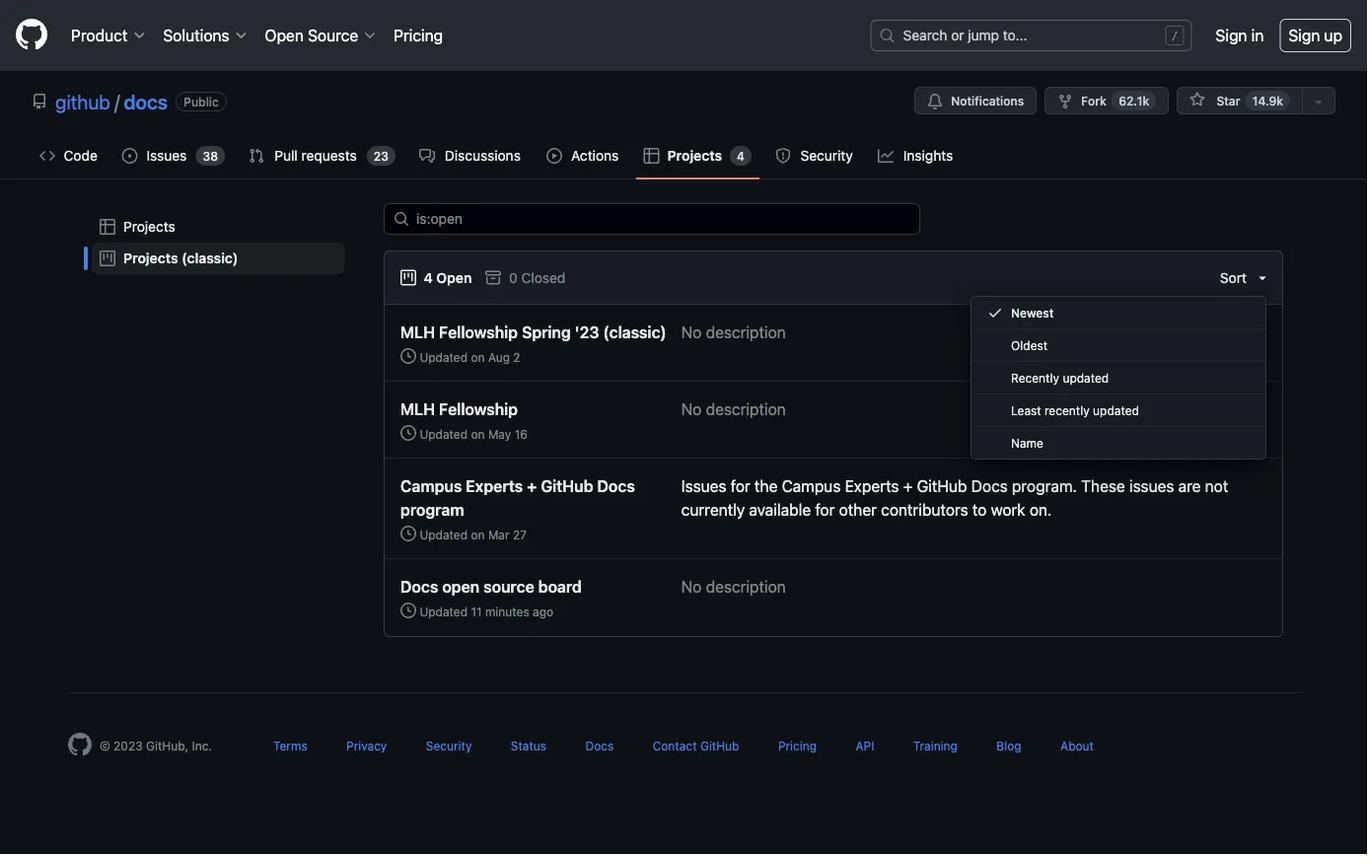 Task type: describe. For each thing, give the bounding box(es) containing it.
updated 11 minutes ago
[[416, 605, 554, 619]]

api
[[856, 739, 875, 753]]

0 vertical spatial security link
[[768, 141, 863, 171]]

code link
[[32, 141, 106, 171]]

discussions link
[[412, 141, 531, 171]]

available
[[750, 501, 811, 520]]

open
[[442, 578, 480, 597]]

pull requests
[[275, 148, 357, 164]]

0
[[509, 269, 518, 286]]

privacy link
[[346, 739, 387, 753]]

oldest link
[[972, 330, 1266, 362]]

currently
[[682, 501, 745, 520]]

docs open source board
[[401, 578, 582, 597]]

sign for sign in
[[1216, 26, 1248, 45]]

updated on mar 27
[[416, 528, 527, 542]]

campus experts + github docs program
[[401, 477, 635, 520]]

sort button
[[1221, 267, 1271, 288]]

table image
[[100, 219, 115, 235]]

2 vertical spatial projects
[[123, 250, 178, 266]]

2
[[514, 350, 521, 364]]

aug
[[488, 350, 510, 364]]

1 horizontal spatial github
[[701, 739, 740, 753]]

no for docs open source board
[[682, 578, 702, 597]]

16
[[515, 427, 528, 441]]

or
[[952, 27, 965, 43]]

sign in
[[1216, 26, 1265, 45]]

program
[[401, 501, 464, 520]]

code
[[64, 148, 98, 164]]

62.1k
[[1119, 94, 1150, 108]]

projects (classic) link
[[92, 243, 344, 274]]

fellowship for mlh fellowship
[[439, 400, 518, 419]]

github / docs
[[55, 90, 168, 113]]

may
[[488, 427, 511, 441]]

4 for 4
[[737, 149, 745, 163]]

ago
[[533, 605, 554, 619]]

work
[[991, 501, 1026, 520]]

recently
[[1012, 371, 1060, 385]]

Projects search field
[[384, 203, 1284, 235]]

docs inside campus experts + github docs program
[[598, 477, 635, 496]]

recently updated
[[1012, 371, 1109, 385]]

name link
[[972, 427, 1266, 460]]

archive image
[[486, 270, 502, 286]]

clock image for campus experts + github docs program
[[401, 526, 416, 542]]

14906 users starred this repository element
[[1246, 91, 1291, 111]]

spring
[[522, 323, 571, 342]]

to
[[973, 501, 987, 520]]

project image inside 'projects (classic)' link
[[100, 251, 115, 266]]

docs inside issues for the campus experts + github docs program. these issues are not currently available for other contributors to work on.
[[972, 477, 1008, 496]]

triangle down image
[[1255, 270, 1271, 286]]

pull
[[275, 148, 298, 164]]

newest
[[1012, 306, 1054, 320]]

search
[[904, 27, 948, 43]]

star 14.9k
[[1214, 94, 1284, 108]]

closed
[[522, 269, 566, 286]]

projects link
[[92, 211, 344, 243]]

fork 62.1k
[[1082, 94, 1150, 108]]

campus inside issues for the campus experts + github docs program. these issues are not currently available for other contributors to work on.
[[782, 477, 841, 496]]

on for +
[[471, 528, 485, 542]]

git pull request image
[[249, 148, 265, 164]]

no description for board
[[682, 578, 786, 597]]

campus experts + github docs program link
[[401, 477, 635, 520]]

1 vertical spatial pricing link
[[779, 739, 817, 753]]

sign up
[[1289, 26, 1343, 45]]

shield image
[[776, 148, 792, 164]]

search image
[[880, 28, 896, 43]]

github inside issues for the campus experts + github docs program. these issues are not currently available for other contributors to work on.
[[917, 477, 968, 496]]

source
[[484, 578, 535, 597]]

14.9k
[[1253, 94, 1284, 108]]

homepage image
[[16, 19, 47, 50]]

requests
[[302, 148, 357, 164]]

homepage image
[[68, 733, 92, 757]]

pricing for the topmost 'pricing' link
[[394, 26, 443, 45]]

project image inside 4 open link
[[401, 270, 416, 286]]

on for spring
[[471, 350, 485, 364]]

11
[[471, 605, 482, 619]]

github,
[[146, 739, 189, 753]]

2023
[[114, 739, 143, 753]]

least recently updated link
[[972, 395, 1266, 427]]

0 closed link
[[486, 267, 566, 288]]

repo forked image
[[1058, 94, 1074, 110]]

mlh for mlh fellowship
[[401, 400, 435, 419]]

issues for issues for the campus experts + github docs program. these issues are not currently available for other contributors to work on.
[[682, 477, 727, 496]]

name
[[1012, 436, 1044, 450]]

star
[[1217, 94, 1241, 108]]

are
[[1179, 477, 1202, 496]]

sign up link
[[1280, 19, 1352, 52]]

contributors
[[881, 501, 969, 520]]

insights link
[[871, 141, 963, 171]]

issues
[[1130, 477, 1175, 496]]

notifications
[[952, 94, 1025, 108]]

board
[[538, 578, 582, 597]]

actions
[[571, 148, 619, 164]]

privacy
[[346, 739, 387, 753]]

minutes
[[485, 605, 530, 619]]

experts inside campus experts + github docs program
[[466, 477, 523, 496]]

1 vertical spatial security
[[426, 739, 472, 753]]

experts inside issues for the campus experts + github docs program. these issues are not currently available for other contributors to work on.
[[845, 477, 900, 496]]

actions link
[[539, 141, 628, 171]]

comment discussion image
[[419, 148, 435, 164]]

docs link
[[586, 739, 614, 753]]

0 horizontal spatial for
[[731, 477, 751, 496]]

star image
[[1190, 92, 1206, 108]]

0 vertical spatial pricing link
[[386, 16, 451, 55]]

Search projects text field
[[384, 203, 921, 235]]

about
[[1061, 739, 1094, 753]]

issue opened image
[[122, 148, 138, 164]]

23
[[374, 149, 389, 163]]



Task type: locate. For each thing, give the bounding box(es) containing it.
1 horizontal spatial security link
[[768, 141, 863, 171]]

2 vertical spatial no description
[[682, 578, 786, 597]]

/
[[114, 90, 120, 113]]

docs link
[[124, 90, 168, 113]]

issues
[[147, 148, 187, 164], [682, 477, 727, 496]]

2 no from the top
[[682, 400, 702, 419]]

mar
[[488, 528, 510, 542]]

2 + from the left
[[904, 477, 913, 496]]

search image
[[394, 211, 410, 227]]

blog
[[997, 739, 1022, 753]]

insights
[[904, 148, 954, 164]]

oldest
[[1012, 339, 1048, 352]]

mlh fellowship
[[401, 400, 518, 419]]

description
[[706, 323, 786, 342], [706, 400, 786, 419], [706, 578, 786, 597]]

security link up the 'projects' search field
[[768, 141, 863, 171]]

+ inside issues for the campus experts + github docs program. these issues are not currently available for other contributors to work on.
[[904, 477, 913, 496]]

mlh fellowship spring '23 (classic)
[[401, 323, 667, 342]]

on.
[[1030, 501, 1052, 520]]

0 vertical spatial fellowship
[[439, 323, 518, 342]]

description for board
[[706, 578, 786, 597]]

4
[[737, 149, 745, 163], [424, 269, 433, 286]]

these
[[1082, 477, 1126, 496]]

©
[[100, 739, 110, 753]]

1 + from the left
[[527, 477, 537, 496]]

fellowship up "updated on may 16"
[[439, 400, 518, 419]]

program.
[[1013, 477, 1078, 496]]

2 fellowship from the top
[[439, 400, 518, 419]]

4 left shield icon
[[737, 149, 745, 163]]

4 clock image from the top
[[401, 603, 416, 619]]

updated
[[1063, 371, 1109, 385], [1094, 404, 1140, 417]]

2 clock image from the top
[[401, 425, 416, 441]]

project image left 4 open
[[401, 270, 416, 286]]

4 open
[[420, 269, 472, 286]]

campus inside campus experts + github docs program
[[401, 477, 462, 496]]

1 description from the top
[[706, 323, 786, 342]]

updated up "least recently updated"
[[1063, 371, 1109, 385]]

1 vertical spatial fellowship
[[439, 400, 518, 419]]

contact github link
[[653, 739, 740, 753]]

2 mlh from the top
[[401, 400, 435, 419]]

security link
[[768, 141, 863, 171], [426, 739, 472, 753]]

updated down recently updated link
[[1094, 404, 1140, 417]]

1 horizontal spatial pricing link
[[779, 739, 817, 753]]

issues for issues
[[147, 148, 187, 164]]

2 no description from the top
[[682, 400, 786, 419]]

docs
[[124, 90, 168, 113]]

mlh fellowship link
[[401, 400, 518, 419]]

sort
[[1221, 269, 1247, 286]]

recently
[[1045, 404, 1090, 417]]

updated on may 16
[[416, 427, 528, 441]]

training
[[914, 739, 958, 753]]

0 vertical spatial pricing
[[394, 26, 443, 45]]

security left status
[[426, 739, 472, 753]]

1 horizontal spatial +
[[904, 477, 913, 496]]

'23
[[575, 323, 600, 342]]

to...
[[1004, 27, 1028, 43]]

recently updated link
[[972, 362, 1266, 395]]

2 horizontal spatial github
[[917, 477, 968, 496]]

issues up currently
[[682, 477, 727, 496]]

clock image for docs open source board
[[401, 603, 416, 619]]

3 clock image from the top
[[401, 526, 416, 542]]

not
[[1206, 477, 1229, 496]]

security right shield icon
[[801, 148, 853, 164]]

1 vertical spatial project image
[[401, 270, 416, 286]]

issues inside issues for the campus experts + github docs program. these issues are not currently available for other contributors to work on.
[[682, 477, 727, 496]]

updated up 'mlh fellowship' link at top
[[420, 350, 468, 364]]

projects right table image
[[668, 148, 723, 164]]

1 sign from the left
[[1216, 26, 1248, 45]]

security link left status
[[426, 739, 472, 753]]

0 vertical spatial projects
[[668, 148, 723, 164]]

1 updated from the top
[[420, 350, 468, 364]]

0 horizontal spatial (classic)
[[182, 250, 238, 266]]

github link
[[55, 90, 110, 113]]

mlh
[[401, 323, 435, 342], [401, 400, 435, 419]]

3 description from the top
[[706, 578, 786, 597]]

no description for '23
[[682, 323, 786, 342]]

4 open link
[[401, 267, 472, 288]]

1 horizontal spatial campus
[[782, 477, 841, 496]]

1 fellowship from the top
[[439, 323, 518, 342]]

1 vertical spatial security link
[[426, 739, 472, 753]]

2 campus from the left
[[782, 477, 841, 496]]

1 horizontal spatial issues
[[682, 477, 727, 496]]

sign for sign up
[[1289, 26, 1321, 45]]

fellowship up updated on aug 2
[[439, 323, 518, 342]]

1 horizontal spatial project image
[[401, 270, 416, 286]]

on left aug
[[471, 350, 485, 364]]

1 no description from the top
[[682, 323, 786, 342]]

about link
[[1061, 739, 1094, 753]]

public
[[184, 95, 219, 109]]

least recently updated
[[1012, 404, 1140, 417]]

0 vertical spatial updated
[[1063, 371, 1109, 385]]

least
[[1012, 404, 1042, 417]]

mlh up updated on aug 2
[[401, 323, 435, 342]]

1 vertical spatial 4
[[424, 269, 433, 286]]

notifications link
[[915, 87, 1037, 114]]

2 description from the top
[[706, 400, 786, 419]]

pricing for 'pricing' link to the bottom
[[779, 739, 817, 753]]

0 vertical spatial on
[[471, 350, 485, 364]]

clock image
[[401, 348, 416, 364], [401, 425, 416, 441], [401, 526, 416, 542], [401, 603, 416, 619]]

1 horizontal spatial security
[[801, 148, 853, 164]]

0 horizontal spatial security link
[[426, 739, 472, 753]]

blog link
[[997, 739, 1022, 753]]

the
[[755, 477, 778, 496]]

0 horizontal spatial pricing
[[394, 26, 443, 45]]

1 vertical spatial issues
[[682, 477, 727, 496]]

1 vertical spatial projects
[[123, 219, 175, 235]]

0 horizontal spatial pricing link
[[386, 16, 451, 55]]

1 clock image from the top
[[401, 348, 416, 364]]

status
[[511, 739, 547, 753]]

github
[[55, 90, 110, 113]]

for left the
[[731, 477, 751, 496]]

(classic) down projects link
[[182, 250, 238, 266]]

on left mar
[[471, 528, 485, 542]]

docs open source board link
[[401, 578, 582, 597]]

2 sign from the left
[[1289, 26, 1321, 45]]

clock image left 11
[[401, 603, 416, 619]]

+ down 16
[[527, 477, 537, 496]]

mlh up "updated on may 16"
[[401, 400, 435, 419]]

2 vertical spatial on
[[471, 528, 485, 542]]

no for mlh fellowship
[[682, 400, 702, 419]]

sign left the up at the top of page
[[1289, 26, 1321, 45]]

projects (classic)
[[123, 250, 238, 266]]

1 vertical spatial description
[[706, 400, 786, 419]]

+
[[527, 477, 537, 496], [904, 477, 913, 496]]

project image down table icon at top left
[[100, 251, 115, 266]]

docs
[[598, 477, 635, 496], [972, 477, 1008, 496], [401, 578, 439, 597], [586, 739, 614, 753]]

0 horizontal spatial project image
[[100, 251, 115, 266]]

38
[[203, 149, 218, 163]]

experts up mar
[[466, 477, 523, 496]]

2 vertical spatial no
[[682, 578, 702, 597]]

campus up available
[[782, 477, 841, 496]]

inc.
[[192, 739, 212, 753]]

0 vertical spatial no description
[[682, 323, 786, 342]]

updated on aug 2
[[416, 350, 521, 364]]

issues right issue opened image
[[147, 148, 187, 164]]

check image
[[988, 305, 1004, 321]]

updated down "program"
[[420, 528, 468, 542]]

1 horizontal spatial sign
[[1289, 26, 1321, 45]]

1 vertical spatial (classic)
[[604, 323, 667, 342]]

github inside campus experts + github docs program
[[541, 477, 594, 496]]

contact
[[653, 739, 697, 753]]

0 closed
[[505, 269, 566, 286]]

on
[[471, 350, 485, 364], [471, 427, 485, 441], [471, 528, 485, 542]]

project image
[[100, 251, 115, 266], [401, 270, 416, 286]]

clock image up mlh fellowship
[[401, 348, 416, 364]]

search or jump to... button
[[872, 21, 1192, 50]]

0 horizontal spatial experts
[[466, 477, 523, 496]]

discussions
[[445, 148, 521, 164]]

experts up other
[[845, 477, 900, 496]]

1 horizontal spatial for
[[816, 501, 835, 520]]

0 horizontal spatial github
[[541, 477, 594, 496]]

0 vertical spatial description
[[706, 323, 786, 342]]

0 horizontal spatial +
[[527, 477, 537, 496]]

updated for docs open source board
[[420, 605, 468, 619]]

2 experts from the left
[[845, 477, 900, 496]]

list
[[84, 203, 352, 282]]

1 vertical spatial for
[[816, 501, 835, 520]]

for left other
[[816, 501, 835, 520]]

graph image
[[879, 148, 894, 164]]

sign left in
[[1216, 26, 1248, 45]]

clock image for mlh fellowship
[[401, 425, 416, 441]]

play image
[[546, 148, 562, 164]]

updated for mlh fellowship
[[420, 427, 468, 441]]

3 no description from the top
[[682, 578, 786, 597]]

fellowship
[[439, 323, 518, 342], [439, 400, 518, 419]]

0 vertical spatial no
[[682, 323, 702, 342]]

fellowship for mlh fellowship spring '23 (classic)
[[439, 323, 518, 342]]

clock image down 'mlh fellowship' link at top
[[401, 425, 416, 441]]

0 vertical spatial security
[[801, 148, 853, 164]]

1 campus from the left
[[401, 477, 462, 496]]

in
[[1252, 26, 1265, 45]]

repo image
[[32, 94, 47, 110]]

mlh fellowship spring '23 (classic) link
[[401, 323, 667, 342]]

updated for campus experts + github docs program
[[420, 528, 468, 542]]

3 on from the top
[[471, 528, 485, 542]]

0 horizontal spatial campus
[[401, 477, 462, 496]]

sign
[[1216, 26, 1248, 45], [1289, 26, 1321, 45]]

0 vertical spatial issues
[[147, 148, 187, 164]]

0 vertical spatial 4
[[737, 149, 745, 163]]

3 updated from the top
[[420, 528, 468, 542]]

for
[[731, 477, 751, 496], [816, 501, 835, 520]]

1 experts from the left
[[466, 477, 523, 496]]

1 horizontal spatial 4
[[737, 149, 745, 163]]

0 horizontal spatial sign
[[1216, 26, 1248, 45]]

(classic) right '23 on the top left of the page
[[604, 323, 667, 342]]

no
[[682, 323, 702, 342], [682, 400, 702, 419], [682, 578, 702, 597]]

2 vertical spatial description
[[706, 578, 786, 597]]

0 horizontal spatial issues
[[147, 148, 187, 164]]

projects down projects link
[[123, 250, 178, 266]]

1 vertical spatial mlh
[[401, 400, 435, 419]]

table image
[[644, 148, 660, 164]]

security
[[801, 148, 853, 164], [426, 739, 472, 753]]

1 vertical spatial on
[[471, 427, 485, 441]]

+ up contributors
[[904, 477, 913, 496]]

search or jump to...
[[904, 27, 1028, 43]]

1 horizontal spatial pricing
[[779, 739, 817, 753]]

3 no from the top
[[682, 578, 702, 597]]

newest link
[[972, 297, 1266, 330]]

1 on from the top
[[471, 350, 485, 364]]

1 horizontal spatial (classic)
[[604, 323, 667, 342]]

experts
[[466, 477, 523, 496], [845, 477, 900, 496]]

code image
[[39, 148, 55, 164]]

4 inside 4 open link
[[424, 269, 433, 286]]

0 vertical spatial mlh
[[401, 323, 435, 342]]

projects right table icon at top left
[[123, 219, 175, 235]]

+ inside campus experts + github docs program
[[527, 477, 537, 496]]

pricing
[[394, 26, 443, 45], [779, 739, 817, 753]]

0 horizontal spatial 4
[[424, 269, 433, 286]]

contact github
[[653, 739, 740, 753]]

4 for 4 open
[[424, 269, 433, 286]]

no description
[[682, 323, 786, 342], [682, 400, 786, 419], [682, 578, 786, 597]]

no for mlh fellowship spring '23 (classic)
[[682, 323, 702, 342]]

1 vertical spatial pricing
[[779, 739, 817, 753]]

2 on from the top
[[471, 427, 485, 441]]

0 vertical spatial for
[[731, 477, 751, 496]]

mlh for mlh fellowship spring '23 (classic)
[[401, 323, 435, 342]]

updated down 'mlh fellowship' link at top
[[420, 427, 468, 441]]

campus
[[401, 477, 462, 496], [782, 477, 841, 496]]

terms
[[273, 739, 308, 753]]

api link
[[856, 739, 875, 753]]

2 updated from the top
[[420, 427, 468, 441]]

updated down open
[[420, 605, 468, 619]]

1 vertical spatial updated
[[1094, 404, 1140, 417]]

1 mlh from the top
[[401, 323, 435, 342]]

description for '23
[[706, 323, 786, 342]]

clock image for mlh fellowship spring '23 (classic)
[[401, 348, 416, 364]]

campus up "program"
[[401, 477, 462, 496]]

1 vertical spatial no
[[682, 400, 702, 419]]

1 no from the top
[[682, 323, 702, 342]]

0 horizontal spatial security
[[426, 739, 472, 753]]

0 vertical spatial (classic)
[[182, 250, 238, 266]]

clock image down "program"
[[401, 526, 416, 542]]

projects
[[668, 148, 723, 164], [123, 219, 175, 235], [123, 250, 178, 266]]

bell image
[[928, 94, 944, 110]]

terms link
[[273, 739, 308, 753]]

updated for mlh fellowship spring '23 (classic)
[[420, 350, 468, 364]]

on left "may"
[[471, 427, 485, 441]]

issues for the campus experts + github docs program. these issues are not currently available for other contributors to work on.
[[682, 477, 1229, 520]]

4 left open
[[424, 269, 433, 286]]

27
[[513, 528, 527, 542]]

0 vertical spatial project image
[[100, 251, 115, 266]]

you must be signed in to add this repository to a list image
[[1312, 94, 1327, 110]]

1 horizontal spatial experts
[[845, 477, 900, 496]]

4 updated from the top
[[420, 605, 468, 619]]

(classic) inside list
[[182, 250, 238, 266]]

1 vertical spatial no description
[[682, 400, 786, 419]]

list containing projects
[[84, 203, 352, 282]]



Task type: vqa. For each thing, say whether or not it's contained in the screenshot.
update to the right
no



